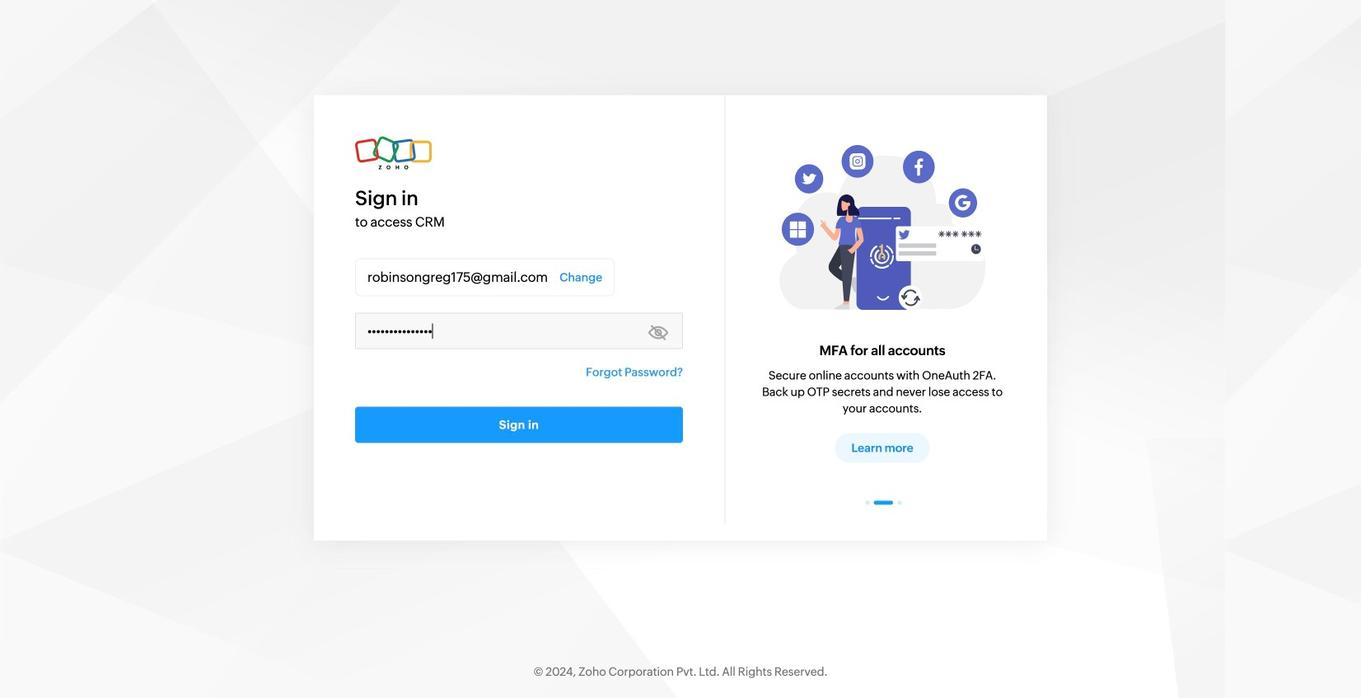 Task type: describe. For each thing, give the bounding box(es) containing it.
Enter password password field
[[355, 313, 683, 349]]



Task type: vqa. For each thing, say whether or not it's contained in the screenshot.
Enter password password field
yes



